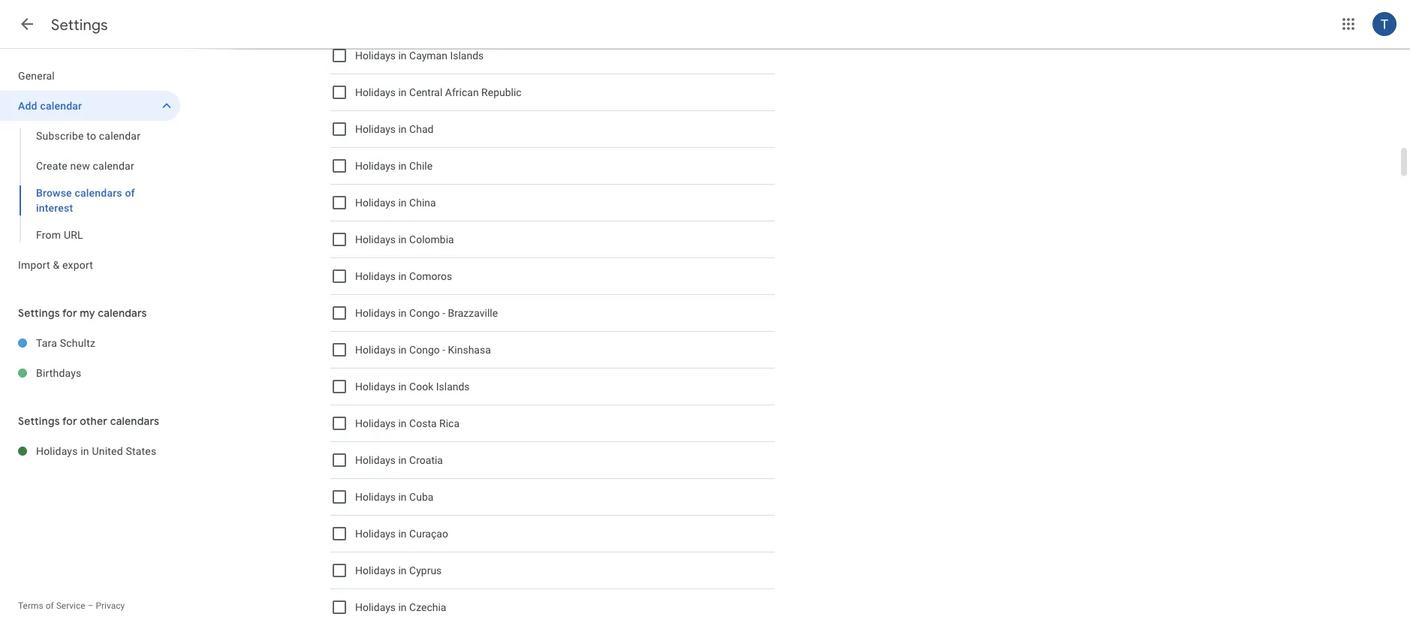 Task type: vqa. For each thing, say whether or not it's contained in the screenshot.
Birthdays LINK
yes



Task type: describe. For each thing, give the bounding box(es) containing it.
united
[[92, 445, 123, 457]]

new
[[70, 160, 90, 172]]

in for holidays in china
[[398, 197, 407, 209]]

in for holidays in colombia
[[398, 233, 407, 246]]

holidays in united states tree item
[[0, 436, 180, 466]]

group containing subscribe to calendar
[[0, 121, 180, 250]]

holidays in central african republic
[[355, 86, 522, 99]]

holidays in united states
[[36, 445, 156, 457]]

colombia
[[409, 233, 454, 246]]

export
[[62, 259, 93, 271]]

holidays for holidays in congo - kinshasa
[[355, 344, 396, 356]]

in for holidays in chile
[[398, 160, 407, 172]]

interest
[[36, 202, 73, 214]]

subscribe to calendar
[[36, 130, 141, 142]]

browse
[[36, 187, 72, 199]]

chile
[[409, 160, 433, 172]]

in for holidays in croatia
[[398, 454, 407, 466]]

curaçao
[[409, 528, 448, 540]]

holidays in china
[[355, 197, 436, 209]]

holidays in curaçao
[[355, 528, 448, 540]]

holidays for holidays in chile
[[355, 160, 396, 172]]

calendar for create new calendar
[[93, 160, 134, 172]]

of inside browse calendars of interest
[[125, 187, 135, 199]]

settings heading
[[51, 15, 108, 34]]

browse calendars of interest
[[36, 187, 135, 214]]

holidays in congo - brazzaville
[[355, 307, 498, 319]]

from
[[36, 229, 61, 241]]

terms of service link
[[18, 601, 85, 611]]

calendar for subscribe to calendar
[[99, 130, 141, 142]]

states
[[126, 445, 156, 457]]

holidays in chad
[[355, 123, 434, 135]]

holidays for holidays in china
[[355, 197, 396, 209]]

birthdays link
[[36, 358, 180, 388]]

tree containing general
[[0, 61, 180, 280]]

settings for settings
[[51, 15, 108, 34]]

birthdays
[[36, 367, 81, 379]]

holidays in cook islands
[[355, 381, 470, 393]]

holidays in costa rica
[[355, 417, 460, 430]]

rica
[[439, 417, 460, 430]]

holidays for holidays in central african republic
[[355, 86, 396, 99]]

holidays for holidays in chad
[[355, 123, 396, 135]]

cuba
[[409, 491, 434, 503]]

holidays for holidays in czechia
[[355, 601, 396, 614]]

from url
[[36, 229, 83, 241]]

–
[[88, 601, 93, 611]]

croatia
[[409, 454, 443, 466]]

republic
[[481, 86, 522, 99]]

subscribe
[[36, 130, 84, 142]]

czechia
[[409, 601, 446, 614]]

birthdays tree item
[[0, 358, 180, 388]]

create new calendar
[[36, 160, 134, 172]]

add calendar tree item
[[0, 91, 180, 121]]

holidays in cayman islands
[[355, 49, 484, 62]]

import
[[18, 259, 50, 271]]

in for holidays in central african republic
[[398, 86, 407, 99]]

calendar inside tree item
[[40, 99, 82, 112]]

islands for holidays in cook islands
[[436, 381, 470, 393]]

islands for holidays in cayman islands
[[450, 49, 484, 62]]

add
[[18, 99, 37, 112]]

costa
[[409, 417, 437, 430]]

holidays for holidays in congo - brazzaville
[[355, 307, 396, 319]]

holidays in colombia
[[355, 233, 454, 246]]

central
[[409, 86, 443, 99]]

holidays for holidays in cuba
[[355, 491, 396, 503]]

holidays in chile
[[355, 160, 433, 172]]

holidays in united states link
[[36, 436, 180, 466]]

for for other
[[62, 414, 77, 428]]

in for holidays in cyprus
[[398, 564, 407, 577]]

calendars inside browse calendars of interest
[[75, 187, 122, 199]]

china
[[409, 197, 436, 209]]

holidays for holidays in curaçao
[[355, 528, 396, 540]]



Task type: locate. For each thing, give the bounding box(es) containing it.
for for my
[[62, 306, 77, 320]]

2 - from the top
[[442, 344, 445, 356]]

settings right go back "image"
[[51, 15, 108, 34]]

0 vertical spatial of
[[125, 187, 135, 199]]

service
[[56, 601, 85, 611]]

settings up "tara"
[[18, 306, 60, 320]]

congo down holidays in congo - brazzaville
[[409, 344, 440, 356]]

calendars
[[75, 187, 122, 199], [98, 306, 147, 320], [110, 414, 159, 428]]

in down holidays in comoros
[[398, 307, 407, 319]]

2 for from the top
[[62, 414, 77, 428]]

congo for brazzaville
[[409, 307, 440, 319]]

0 vertical spatial calendar
[[40, 99, 82, 112]]

1 congo from the top
[[409, 307, 440, 319]]

privacy
[[96, 601, 125, 611]]

african
[[445, 86, 479, 99]]

holidays for holidays in colombia
[[355, 233, 396, 246]]

in for holidays in cayman islands
[[398, 49, 407, 62]]

holidays for holidays in united states
[[36, 445, 78, 457]]

holidays up holidays in chad
[[355, 86, 396, 99]]

-
[[442, 307, 445, 319], [442, 344, 445, 356]]

my
[[80, 306, 95, 320]]

in left central
[[398, 86, 407, 99]]

holidays down holidays in chile
[[355, 197, 396, 209]]

import & export
[[18, 259, 93, 271]]

in left cuba
[[398, 491, 407, 503]]

calendars down 'create new calendar'
[[75, 187, 122, 199]]

holidays in comoros
[[355, 270, 452, 283]]

holidays for holidays in cayman islands
[[355, 49, 396, 62]]

- left kinshasa on the bottom left
[[442, 344, 445, 356]]

congo
[[409, 307, 440, 319], [409, 344, 440, 356]]

in left croatia
[[398, 454, 407, 466]]

islands up african at the left
[[450, 49, 484, 62]]

- for brazzaville
[[442, 307, 445, 319]]

holidays in czechia
[[355, 601, 446, 614]]

holidays down holidays in chad
[[355, 160, 396, 172]]

go back image
[[18, 15, 36, 33]]

to
[[87, 130, 96, 142]]

in left czechia
[[398, 601, 407, 614]]

holidays up holidays in chile
[[355, 123, 396, 135]]

in left 'cayman'
[[398, 49, 407, 62]]

in for holidays in congo - brazzaville
[[398, 307, 407, 319]]

0 vertical spatial calendars
[[75, 187, 122, 199]]

tara schultz
[[36, 337, 95, 349]]

in
[[398, 49, 407, 62], [398, 86, 407, 99], [398, 123, 407, 135], [398, 160, 407, 172], [398, 197, 407, 209], [398, 233, 407, 246], [398, 270, 407, 283], [398, 307, 407, 319], [398, 344, 407, 356], [398, 381, 407, 393], [398, 417, 407, 430], [81, 445, 89, 457], [398, 454, 407, 466], [398, 491, 407, 503], [398, 528, 407, 540], [398, 564, 407, 577], [398, 601, 407, 614]]

tree
[[0, 61, 180, 280]]

calendars right my on the left
[[98, 306, 147, 320]]

in left curaçao
[[398, 528, 407, 540]]

in left costa
[[398, 417, 407, 430]]

calendar
[[40, 99, 82, 112], [99, 130, 141, 142], [93, 160, 134, 172]]

holidays up holidays in cuba
[[355, 454, 396, 466]]

congo up holidays in congo - kinshasa on the left of page
[[409, 307, 440, 319]]

1 vertical spatial for
[[62, 414, 77, 428]]

holidays down the holidays in china
[[355, 233, 396, 246]]

group
[[0, 121, 180, 250]]

islands
[[450, 49, 484, 62], [436, 381, 470, 393]]

holidays down "holidays in croatia"
[[355, 491, 396, 503]]

in inside tree item
[[81, 445, 89, 457]]

in for holidays in cook islands
[[398, 381, 407, 393]]

privacy link
[[96, 601, 125, 611]]

settings for my calendars
[[18, 306, 147, 320]]

calendar right 'new'
[[93, 160, 134, 172]]

in left colombia
[[398, 233, 407, 246]]

calendars for other
[[110, 414, 159, 428]]

in up holidays in cook islands
[[398, 344, 407, 356]]

0 vertical spatial islands
[[450, 49, 484, 62]]

in for holidays in curaçao
[[398, 528, 407, 540]]

of down 'create new calendar'
[[125, 187, 135, 199]]

for
[[62, 306, 77, 320], [62, 414, 77, 428]]

holidays down "holidays in cyprus"
[[355, 601, 396, 614]]

tara schultz tree item
[[0, 328, 180, 358]]

holidays for holidays in croatia
[[355, 454, 396, 466]]

holidays inside holidays in united states link
[[36, 445, 78, 457]]

holidays up "holidays in croatia"
[[355, 417, 396, 430]]

holidays up holidays in czechia
[[355, 564, 396, 577]]

2 vertical spatial settings
[[18, 414, 60, 428]]

1 vertical spatial settings
[[18, 306, 60, 320]]

1 vertical spatial congo
[[409, 344, 440, 356]]

1 vertical spatial islands
[[436, 381, 470, 393]]

chad
[[409, 123, 434, 135]]

kinshasa
[[448, 344, 491, 356]]

general
[[18, 69, 55, 82]]

settings for other calendars
[[18, 414, 159, 428]]

in for holidays in united states
[[81, 445, 89, 457]]

holidays left 'cayman'
[[355, 49, 396, 62]]

2 congo from the top
[[409, 344, 440, 356]]

congo for kinshasa
[[409, 344, 440, 356]]

holidays in cuba
[[355, 491, 434, 503]]

of right terms at the bottom
[[46, 601, 54, 611]]

holidays
[[355, 49, 396, 62], [355, 86, 396, 99], [355, 123, 396, 135], [355, 160, 396, 172], [355, 197, 396, 209], [355, 233, 396, 246], [355, 270, 396, 283], [355, 307, 396, 319], [355, 344, 396, 356], [355, 381, 396, 393], [355, 417, 396, 430], [36, 445, 78, 457], [355, 454, 396, 466], [355, 491, 396, 503], [355, 528, 396, 540], [355, 564, 396, 577], [355, 601, 396, 614]]

holidays for holidays in cook islands
[[355, 381, 396, 393]]

islands right cook
[[436, 381, 470, 393]]

settings for settings for my calendars
[[18, 306, 60, 320]]

0 vertical spatial for
[[62, 306, 77, 320]]

holidays for holidays in costa rica
[[355, 417, 396, 430]]

holidays left cook
[[355, 381, 396, 393]]

holidays in croatia
[[355, 454, 443, 466]]

settings for my calendars tree
[[0, 328, 180, 388]]

calendar right to
[[99, 130, 141, 142]]

- for kinshasa
[[442, 344, 445, 356]]

tara
[[36, 337, 57, 349]]

calendars up states
[[110, 414, 159, 428]]

other
[[80, 414, 108, 428]]

1 - from the top
[[442, 307, 445, 319]]

holidays down holidays in cuba
[[355, 528, 396, 540]]

1 horizontal spatial of
[[125, 187, 135, 199]]

holidays in congo - kinshasa
[[355, 344, 491, 356]]

0 vertical spatial -
[[442, 307, 445, 319]]

cyprus
[[409, 564, 442, 577]]

in for holidays in chad
[[398, 123, 407, 135]]

in for holidays in comoros
[[398, 270, 407, 283]]

url
[[64, 229, 83, 241]]

cook
[[409, 381, 433, 393]]

holidays for holidays in cyprus
[[355, 564, 396, 577]]

in left the chad
[[398, 123, 407, 135]]

in for holidays in costa rica
[[398, 417, 407, 430]]

calendars for my
[[98, 306, 147, 320]]

add calendar
[[18, 99, 82, 112]]

holidays down holidays in comoros
[[355, 307, 396, 319]]

- left brazzaville
[[442, 307, 445, 319]]

0 horizontal spatial of
[[46, 601, 54, 611]]

2 vertical spatial calendars
[[110, 414, 159, 428]]

in left china
[[398, 197, 407, 209]]

in for holidays in cuba
[[398, 491, 407, 503]]

1 vertical spatial -
[[442, 344, 445, 356]]

in left chile
[[398, 160, 407, 172]]

terms of service – privacy
[[18, 601, 125, 611]]

brazzaville
[[448, 307, 498, 319]]

in left 'united'
[[81, 445, 89, 457]]

2 vertical spatial calendar
[[93, 160, 134, 172]]

for left other
[[62, 414, 77, 428]]

in left comoros
[[398, 270, 407, 283]]

comoros
[[409, 270, 452, 283]]

1 vertical spatial of
[[46, 601, 54, 611]]

1 for from the top
[[62, 306, 77, 320]]

in for holidays in czechia
[[398, 601, 407, 614]]

settings for settings for other calendars
[[18, 414, 60, 428]]

holidays for holidays in comoros
[[355, 270, 396, 283]]

create
[[36, 160, 68, 172]]

holidays up holidays in cook islands
[[355, 344, 396, 356]]

holidays down holidays in colombia
[[355, 270, 396, 283]]

terms
[[18, 601, 43, 611]]

in left cook
[[398, 381, 407, 393]]

in left cyprus
[[398, 564, 407, 577]]

holidays down settings for other calendars
[[36, 445, 78, 457]]

settings down birthdays on the bottom
[[18, 414, 60, 428]]

0 vertical spatial settings
[[51, 15, 108, 34]]

&
[[53, 259, 60, 271]]

calendar up 'subscribe'
[[40, 99, 82, 112]]

for left my on the left
[[62, 306, 77, 320]]

0 vertical spatial congo
[[409, 307, 440, 319]]

cayman
[[409, 49, 447, 62]]

1 vertical spatial calendars
[[98, 306, 147, 320]]

of
[[125, 187, 135, 199], [46, 601, 54, 611]]

holidays in cyprus
[[355, 564, 442, 577]]

1 vertical spatial calendar
[[99, 130, 141, 142]]

settings
[[51, 15, 108, 34], [18, 306, 60, 320], [18, 414, 60, 428]]

schultz
[[60, 337, 95, 349]]

in for holidays in congo - kinshasa
[[398, 344, 407, 356]]



